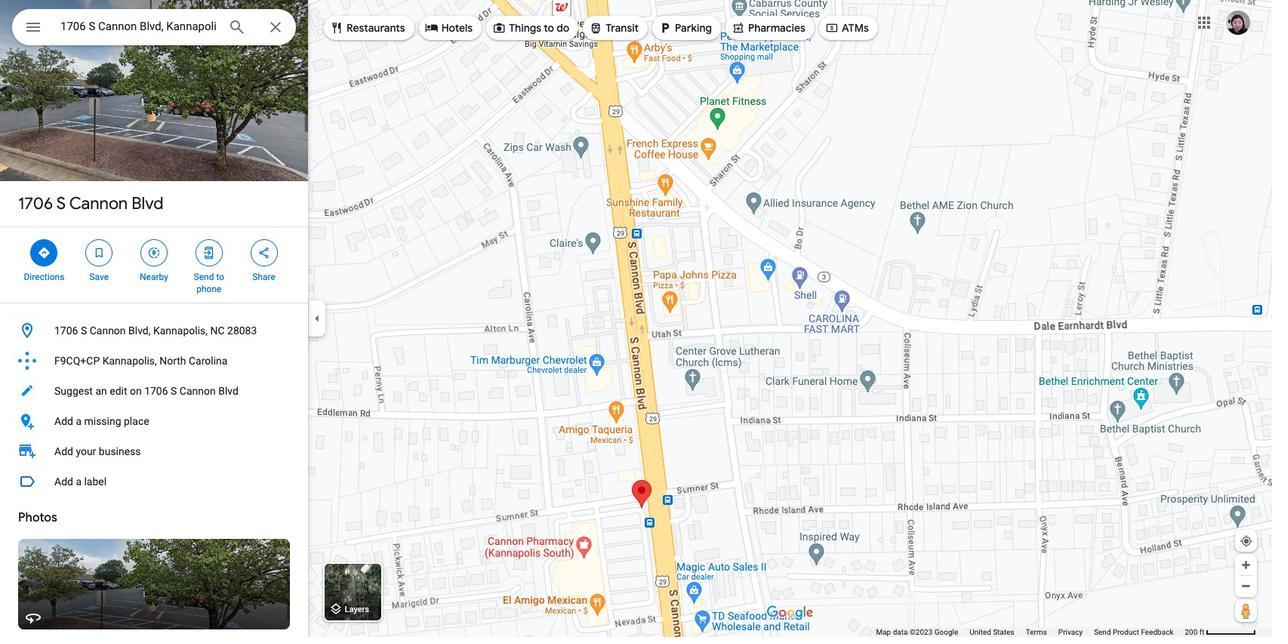 Task type: locate. For each thing, give the bounding box(es) containing it.
0 vertical spatial a
[[76, 415, 82, 427]]

add your business
[[54, 446, 141, 458]]

f9cq+cp
[[54, 355, 100, 367]]

add
[[54, 415, 73, 427], [54, 446, 73, 458], [54, 476, 73, 488]]

1 a from the top
[[76, 415, 82, 427]]


[[492, 20, 506, 36]]

a left label at bottom left
[[76, 476, 82, 488]]

to up the phone on the top left of the page
[[216, 272, 224, 282]]

1706
[[18, 193, 53, 214], [54, 325, 78, 337], [144, 385, 168, 397]]

 search field
[[12, 9, 296, 48]]

add left your on the left bottom
[[54, 446, 73, 458]]

2 vertical spatial add
[[54, 476, 73, 488]]

1 vertical spatial add
[[54, 446, 73, 458]]

terms button
[[1026, 627, 1047, 637]]

s for 1706 s cannon blvd, kannapolis, nc 28083
[[81, 325, 87, 337]]

kannapolis, up on
[[102, 355, 157, 367]]

1706 inside button
[[54, 325, 78, 337]]

footer containing map data ©2023 google
[[876, 627, 1185, 637]]

0 vertical spatial to
[[544, 21, 554, 35]]

1 horizontal spatial blvd
[[218, 385, 239, 397]]

1 vertical spatial send
[[1094, 628, 1111, 637]]

a
[[76, 415, 82, 427], [76, 476, 82, 488]]

a inside button
[[76, 476, 82, 488]]

map data ©2023 google
[[876, 628, 958, 637]]

1 horizontal spatial 1706
[[54, 325, 78, 337]]

1 vertical spatial kannapolis,
[[102, 355, 157, 367]]


[[825, 20, 839, 36]]

hotels
[[441, 21, 473, 35]]

united states button
[[970, 627, 1015, 637]]

0 horizontal spatial to
[[216, 272, 224, 282]]

add for add a label
[[54, 476, 73, 488]]

 things to do
[[492, 20, 570, 36]]

1706 up the 
[[18, 193, 53, 214]]

2 add from the top
[[54, 446, 73, 458]]

send to phone
[[194, 272, 224, 294]]

s down north
[[171, 385, 177, 397]]

1 vertical spatial to
[[216, 272, 224, 282]]

0 horizontal spatial s
[[56, 193, 66, 214]]

2 horizontal spatial s
[[171, 385, 177, 397]]

1 vertical spatial 1706
[[54, 325, 78, 337]]

united states
[[970, 628, 1015, 637]]

28083
[[227, 325, 257, 337]]

edit
[[110, 385, 127, 397]]

united
[[970, 628, 991, 637]]

1 vertical spatial blvd
[[218, 385, 239, 397]]

cannon inside button
[[90, 325, 126, 337]]

collapse side panel image
[[309, 310, 325, 327]]

cannon
[[69, 193, 128, 214], [90, 325, 126, 337], [180, 385, 216, 397]]

add a label
[[54, 476, 107, 488]]

cannon down carolina
[[180, 385, 216, 397]]

a left missing
[[76, 415, 82, 427]]

business
[[99, 446, 141, 458]]

send inside send to phone
[[194, 272, 214, 282]]

send left "product"
[[1094, 628, 1111, 637]]

to left do
[[544, 21, 554, 35]]

send
[[194, 272, 214, 282], [1094, 628, 1111, 637]]

google maps element
[[0, 0, 1272, 637]]

pharmacies
[[748, 21, 806, 35]]

data
[[893, 628, 908, 637]]

200 ft
[[1185, 628, 1205, 637]]

kannapolis, up north
[[153, 325, 208, 337]]

1 horizontal spatial s
[[81, 325, 87, 337]]

footer
[[876, 627, 1185, 637]]

add inside button
[[54, 415, 73, 427]]

2 vertical spatial s
[[171, 385, 177, 397]]

1706 up "f9cq+cp"
[[54, 325, 78, 337]]

2 vertical spatial cannon
[[180, 385, 216, 397]]

1706 right on
[[144, 385, 168, 397]]


[[658, 20, 672, 36]]

add down suggest
[[54, 415, 73, 427]]

a inside button
[[76, 415, 82, 427]]

layers
[[345, 605, 369, 615]]

1 vertical spatial s
[[81, 325, 87, 337]]

0 vertical spatial 1706
[[18, 193, 53, 214]]

0 vertical spatial add
[[54, 415, 73, 427]]

kannapolis,
[[153, 325, 208, 337], [102, 355, 157, 367]]

0 horizontal spatial blvd
[[132, 193, 163, 214]]

add left label at bottom left
[[54, 476, 73, 488]]

cannon for blvd,
[[90, 325, 126, 337]]


[[589, 20, 603, 36]]

1 vertical spatial cannon
[[90, 325, 126, 337]]

1 horizontal spatial to
[[544, 21, 554, 35]]

states
[[993, 628, 1015, 637]]

2 a from the top
[[76, 476, 82, 488]]

1 horizontal spatial send
[[1094, 628, 1111, 637]]

add a missing place
[[54, 415, 149, 427]]

blvd down carolina
[[218, 385, 239, 397]]

None field
[[60, 17, 216, 35]]

directions
[[24, 272, 64, 282]]

2 vertical spatial 1706
[[144, 385, 168, 397]]

f9cq+cp kannapolis, north carolina button
[[0, 346, 308, 376]]

send up the phone on the top left of the page
[[194, 272, 214, 282]]

1 vertical spatial a
[[76, 476, 82, 488]]

s inside button
[[81, 325, 87, 337]]

footer inside google maps element
[[876, 627, 1185, 637]]

blvd
[[132, 193, 163, 214], [218, 385, 239, 397]]

share
[[252, 272, 276, 282]]

s up directions
[[56, 193, 66, 214]]

transit
[[606, 21, 639, 35]]


[[425, 20, 438, 36]]

actions for 1706 s cannon blvd region
[[0, 227, 308, 303]]

do
[[557, 21, 570, 35]]

north
[[159, 355, 186, 367]]

s
[[56, 193, 66, 214], [81, 325, 87, 337], [171, 385, 177, 397]]

nc
[[210, 325, 225, 337]]

0 vertical spatial cannon
[[69, 193, 128, 214]]

0 vertical spatial send
[[194, 272, 214, 282]]

add a missing place button
[[0, 406, 308, 436]]

1 add from the top
[[54, 415, 73, 427]]

0 vertical spatial s
[[56, 193, 66, 214]]

zoom in image
[[1241, 560, 1252, 571]]

s inside button
[[171, 385, 177, 397]]

add inside button
[[54, 476, 73, 488]]

3 add from the top
[[54, 476, 73, 488]]

on
[[130, 385, 142, 397]]

blvd up 
[[132, 193, 163, 214]]

send inside button
[[1094, 628, 1111, 637]]

carolina
[[189, 355, 228, 367]]

cannon left blvd,
[[90, 325, 126, 337]]

0 horizontal spatial send
[[194, 272, 214, 282]]

cannon up  on the left of page
[[69, 193, 128, 214]]

things
[[509, 21, 541, 35]]

 hotels
[[425, 20, 473, 36]]

0 horizontal spatial 1706
[[18, 193, 53, 214]]

2 horizontal spatial 1706
[[144, 385, 168, 397]]

 parking
[[658, 20, 712, 36]]

add a label button
[[0, 467, 308, 497]]

s up "f9cq+cp"
[[81, 325, 87, 337]]

to
[[544, 21, 554, 35], [216, 272, 224, 282]]

phone
[[196, 284, 222, 294]]

your
[[76, 446, 96, 458]]

 button
[[12, 9, 54, 48]]

add for add a missing place
[[54, 415, 73, 427]]

0 vertical spatial blvd
[[132, 193, 163, 214]]

none field inside 1706 s cannon blvd, kannapolis, nc 28083 field
[[60, 17, 216, 35]]



Task type: describe. For each thing, give the bounding box(es) containing it.
privacy
[[1059, 628, 1083, 637]]

product
[[1113, 628, 1139, 637]]

suggest an edit on 1706 s cannon blvd
[[54, 385, 239, 397]]


[[257, 245, 271, 261]]


[[37, 245, 51, 261]]

send product feedback
[[1094, 628, 1174, 637]]


[[732, 20, 745, 36]]

 pharmacies
[[732, 20, 806, 36]]

send for send to phone
[[194, 272, 214, 282]]

add your business link
[[0, 436, 308, 467]]

atms
[[842, 21, 869, 35]]

send for send product feedback
[[1094, 628, 1111, 637]]

photos
[[18, 510, 57, 526]]

1706 for 1706 s cannon blvd
[[18, 193, 53, 214]]

1706 s cannon blvd
[[18, 193, 163, 214]]

restaurants
[[347, 21, 405, 35]]

 transit
[[589, 20, 639, 36]]

1706 s cannon blvd, kannapolis, nc 28083
[[54, 325, 257, 337]]

1706 s cannon blvd main content
[[0, 0, 308, 637]]

nearby
[[140, 272, 168, 282]]

blvd inside button
[[218, 385, 239, 397]]

1706 for 1706 s cannon blvd, kannapolis, nc 28083
[[54, 325, 78, 337]]

©2023
[[910, 628, 933, 637]]


[[92, 245, 106, 261]]

google account: michele murakami  
(michele.murakami@adept.ai) image
[[1226, 10, 1250, 34]]

zoom out image
[[1241, 581, 1252, 592]]


[[147, 245, 161, 261]]

f9cq+cp kannapolis, north carolina
[[54, 355, 228, 367]]

show your location image
[[1240, 535, 1253, 548]]


[[24, 17, 42, 38]]

cannon for blvd
[[69, 193, 128, 214]]

an
[[95, 385, 107, 397]]

1706 inside button
[[144, 385, 168, 397]]

feedback
[[1141, 628, 1174, 637]]

1706 S Cannon Blvd, Kannapolis, NC 28083 field
[[12, 9, 296, 45]]

place
[[124, 415, 149, 427]]

add for add your business
[[54, 446, 73, 458]]

cannon inside button
[[180, 385, 216, 397]]


[[202, 245, 216, 261]]

200
[[1185, 628, 1198, 637]]

a for missing
[[76, 415, 82, 427]]

missing
[[84, 415, 121, 427]]

 restaurants
[[330, 20, 405, 36]]

save
[[89, 272, 109, 282]]

s for 1706 s cannon blvd
[[56, 193, 66, 214]]

to inside send to phone
[[216, 272, 224, 282]]

blvd,
[[128, 325, 151, 337]]

a for label
[[76, 476, 82, 488]]

send product feedback button
[[1094, 627, 1174, 637]]

 atms
[[825, 20, 869, 36]]

to inside  things to do
[[544, 21, 554, 35]]

show street view coverage image
[[1235, 600, 1257, 622]]

parking
[[675, 21, 712, 35]]

suggest an edit on 1706 s cannon blvd button
[[0, 376, 308, 406]]

suggest
[[54, 385, 93, 397]]

200 ft button
[[1185, 628, 1256, 637]]


[[330, 20, 344, 36]]

0 vertical spatial kannapolis,
[[153, 325, 208, 337]]

terms
[[1026, 628, 1047, 637]]

label
[[84, 476, 107, 488]]

google
[[935, 628, 958, 637]]

privacy button
[[1059, 627, 1083, 637]]

1706 s cannon blvd, kannapolis, nc 28083 button
[[0, 316, 308, 346]]

ft
[[1200, 628, 1205, 637]]

map
[[876, 628, 891, 637]]



Task type: vqa. For each thing, say whether or not it's contained in the screenshot.
Price within the 'Popup Button'
no



